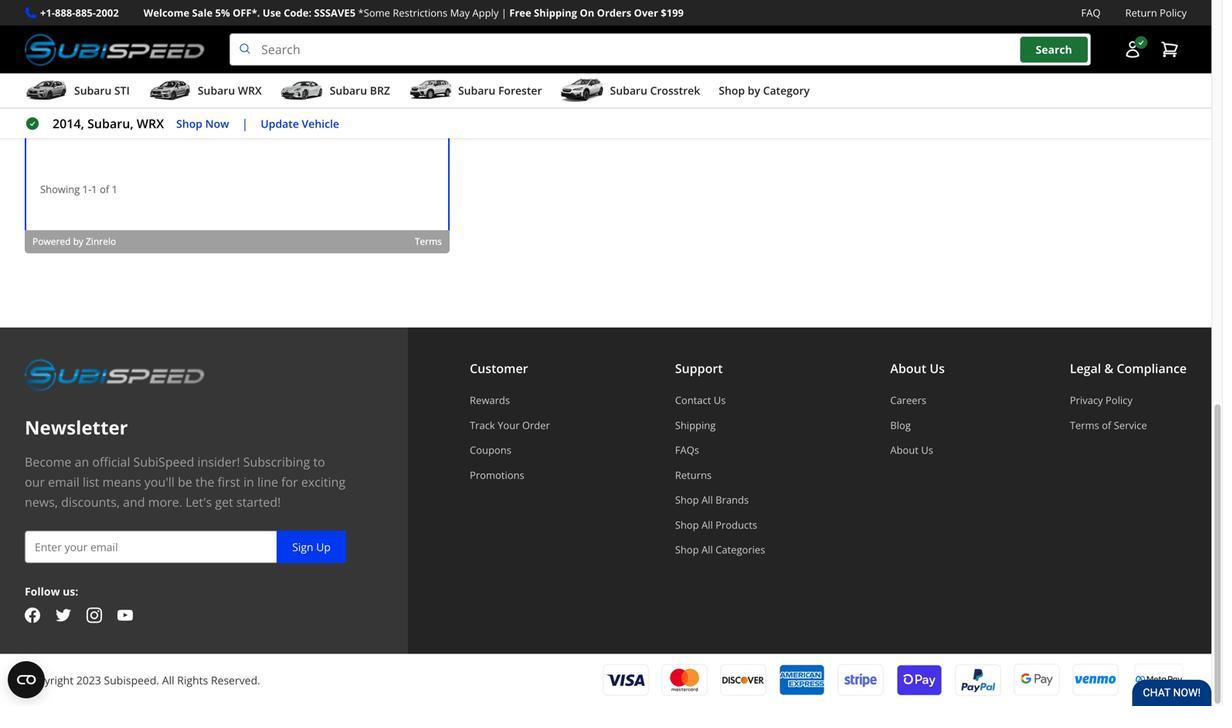 Task type: locate. For each thing, give the bounding box(es) containing it.
1 horizontal spatial policy
[[1160, 6, 1187, 20]]

facebook logo image
[[25, 608, 40, 623]]

shop down shop all brands
[[675, 518, 699, 532]]

contact us link
[[675, 393, 765, 407]]

coupons link
[[470, 443, 550, 457]]

returns link
[[675, 468, 765, 482]]

promotions
[[470, 468, 525, 482]]

+1-888-885-2002 link
[[40, 5, 119, 21]]

first
[[218, 474, 240, 490]]

the
[[196, 474, 214, 490]]

3 subaru from the left
[[330, 83, 367, 98]]

exciting
[[301, 474, 346, 490]]

forester
[[498, 83, 542, 98]]

us up careers link
[[930, 360, 945, 377]]

shipping down contact
[[675, 418, 716, 432]]

about us up careers link
[[891, 360, 945, 377]]

a subaru crosstrek thumbnail image image
[[561, 79, 604, 102]]

1 vertical spatial wrx
[[137, 115, 164, 132]]

a subaru brz thumbnail image image
[[280, 79, 324, 102]]

1 vertical spatial about us
[[891, 443, 934, 457]]

newsletter
[[25, 415, 128, 440]]

about us link
[[891, 443, 945, 457]]

shop now
[[176, 116, 229, 131]]

shipping left on
[[534, 6, 577, 20]]

sti
[[114, 83, 130, 98]]

1 vertical spatial about
[[891, 443, 919, 457]]

subaru for subaru sti
[[74, 83, 112, 98]]

1 horizontal spatial shipping
[[675, 418, 716, 432]]

crosstrek
[[650, 83, 700, 98]]

compliance
[[1117, 360, 1187, 377]]

subispeed
[[133, 454, 194, 470]]

subaru brz button
[[280, 77, 390, 108]]

legal & compliance
[[1070, 360, 1187, 377]]

sale
[[192, 6, 213, 20]]

return policy
[[1126, 6, 1187, 20]]

2014,
[[53, 115, 84, 132]]

privacy
[[1070, 393, 1103, 407]]

shipping link
[[675, 418, 765, 432]]

&
[[1105, 360, 1114, 377]]

subaru forester button
[[409, 77, 542, 108]]

shop down returns
[[675, 493, 699, 507]]

all down 'shop all products'
[[702, 543, 713, 557]]

careers
[[891, 393, 927, 407]]

wrx inside subaru wrx dropdown button
[[238, 83, 262, 98]]

1 horizontal spatial |
[[501, 6, 507, 20]]

shop
[[719, 83, 745, 98], [176, 116, 202, 131], [675, 493, 699, 507], [675, 518, 699, 532], [675, 543, 699, 557]]

all left brands
[[702, 493, 713, 507]]

vehicle
[[302, 116, 339, 131]]

faqs link
[[675, 443, 765, 457]]

1 vertical spatial |
[[242, 115, 248, 132]]

about down blog
[[891, 443, 919, 457]]

5 subaru from the left
[[610, 83, 648, 98]]

contact us
[[675, 393, 726, 407]]

shop for shop all products
[[675, 518, 699, 532]]

mastercard image
[[662, 664, 708, 697]]

a subaru forester thumbnail image image
[[409, 79, 452, 102]]

0 horizontal spatial |
[[242, 115, 248, 132]]

shop left now
[[176, 116, 202, 131]]

subispeed logo image down 2002
[[25, 33, 205, 66]]

us up shipping link
[[714, 393, 726, 407]]

0 vertical spatial policy
[[1160, 6, 1187, 20]]

all for products
[[702, 518, 713, 532]]

policy up terms of service link
[[1106, 393, 1133, 407]]

venmo image
[[1073, 664, 1119, 697]]

dialog
[[25, 0, 450, 254]]

+1-888-885-2002
[[40, 6, 119, 20]]

of
[[1102, 418, 1112, 432]]

subscribing
[[243, 454, 310, 470]]

shop down 'shop all products'
[[675, 543, 699, 557]]

all
[[702, 493, 713, 507], [702, 518, 713, 532], [702, 543, 713, 557], [162, 673, 174, 688]]

subaru left sti
[[74, 83, 112, 98]]

*some
[[358, 6, 390, 20]]

subispeed logo image
[[25, 33, 205, 66], [25, 359, 205, 391]]

0 horizontal spatial shipping
[[534, 6, 577, 20]]

5%
[[215, 6, 230, 20]]

| left free
[[501, 6, 507, 20]]

1 subaru from the left
[[74, 83, 112, 98]]

shop all categories
[[675, 543, 765, 557]]

become an official subispeed insider! subscribing to our email list means you'll be the first in line for exciting news, discounts, and more. let's get started!
[[25, 454, 346, 511]]

code:
[[284, 6, 312, 20]]

all down shop all brands
[[702, 518, 713, 532]]

become
[[25, 454, 71, 470]]

4 subaru from the left
[[458, 83, 496, 98]]

email
[[48, 474, 80, 490]]

subaru for subaru wrx
[[198, 83, 235, 98]]

subaru crosstrek
[[610, 83, 700, 98]]

up
[[316, 540, 331, 555]]

welcome sale 5% off*. use code: sssave5 *some restrictions may apply | free shipping on orders over $199
[[144, 6, 684, 20]]

1 vertical spatial shipping
[[675, 418, 716, 432]]

1 subispeed logo image from the top
[[25, 33, 205, 66]]

shop left by
[[719, 83, 745, 98]]

subispeed logo image up newsletter
[[25, 359, 205, 391]]

subaru left brz
[[330, 83, 367, 98]]

shop all categories link
[[675, 543, 765, 557]]

|
[[501, 6, 507, 20], [242, 115, 248, 132]]

legal
[[1070, 360, 1101, 377]]

0 vertical spatial about us
[[891, 360, 945, 377]]

all for categories
[[702, 543, 713, 557]]

2 about us from the top
[[891, 443, 934, 457]]

privacy policy
[[1070, 393, 1133, 407]]

blog link
[[891, 418, 945, 432]]

2023
[[76, 673, 101, 688]]

subaru forester
[[458, 83, 542, 98]]

shop for shop by category
[[719, 83, 745, 98]]

888-
[[55, 6, 75, 20]]

shoppay image
[[897, 664, 943, 697]]

us down "blog" "link"
[[921, 443, 934, 457]]

shop now link
[[176, 115, 229, 133]]

subaru brz
[[330, 83, 390, 98]]

shop inside dropdown button
[[719, 83, 745, 98]]

metapay image
[[1136, 676, 1182, 684]]

subaru left the forester at the top of page
[[458, 83, 496, 98]]

shop for shop all brands
[[675, 493, 699, 507]]

wrx down a subaru wrx thumbnail image
[[137, 115, 164, 132]]

1 vertical spatial subispeed logo image
[[25, 359, 205, 391]]

0 vertical spatial subispeed logo image
[[25, 33, 205, 66]]

| right now
[[242, 115, 248, 132]]

brz
[[370, 83, 390, 98]]

amex image
[[779, 664, 825, 697]]

2 vertical spatial us
[[921, 443, 934, 457]]

0 vertical spatial wrx
[[238, 83, 262, 98]]

line
[[257, 474, 278, 490]]

a subaru wrx thumbnail image image
[[148, 79, 192, 102]]

search input field
[[230, 33, 1091, 66]]

2 about from the top
[[891, 443, 919, 457]]

subaru right a subaru crosstrek thumbnail image
[[610, 83, 648, 98]]

subaru up now
[[198, 83, 235, 98]]

0 vertical spatial |
[[501, 6, 507, 20]]

discover image
[[720, 664, 767, 697]]

return policy link
[[1126, 5, 1187, 21]]

all left the rights
[[162, 673, 174, 688]]

0 horizontal spatial policy
[[1106, 393, 1133, 407]]

on
[[580, 6, 595, 20]]

terms of service link
[[1070, 418, 1187, 432]]

update vehicle button
[[261, 115, 339, 133]]

twitter logo image
[[56, 608, 71, 623]]

1 vertical spatial policy
[[1106, 393, 1133, 407]]

off*.
[[233, 6, 260, 20]]

subaru sti button
[[25, 77, 130, 108]]

about up careers
[[891, 360, 927, 377]]

policy right return
[[1160, 6, 1187, 20]]

shop all brands
[[675, 493, 749, 507]]

over
[[634, 6, 658, 20]]

shop by category
[[719, 83, 810, 98]]

about us down "blog" "link"
[[891, 443, 934, 457]]

1 horizontal spatial wrx
[[238, 83, 262, 98]]

track your order
[[470, 418, 550, 432]]

sign
[[292, 540, 313, 555]]

0 vertical spatial about
[[891, 360, 927, 377]]

1 vertical spatial us
[[714, 393, 726, 407]]

get
[[215, 494, 233, 511]]

wrx up update
[[238, 83, 262, 98]]

2 subaru from the left
[[198, 83, 235, 98]]

all for brands
[[702, 493, 713, 507]]

us
[[930, 360, 945, 377], [714, 393, 726, 407], [921, 443, 934, 457]]

shop for shop now
[[176, 116, 202, 131]]

our
[[25, 474, 45, 490]]



Task type: describe. For each thing, give the bounding box(es) containing it.
shop all brands link
[[675, 493, 765, 507]]

coupons
[[470, 443, 512, 457]]

terms
[[1070, 418, 1100, 432]]

subaru wrx button
[[148, 77, 262, 108]]

button image
[[1124, 40, 1142, 59]]

and
[[123, 494, 145, 511]]

shop for shop all categories
[[675, 543, 699, 557]]

subaru,
[[87, 115, 133, 132]]

apply
[[473, 6, 499, 20]]

discounts,
[[61, 494, 120, 511]]

us:
[[63, 584, 78, 599]]

shop by category button
[[719, 77, 810, 108]]

subaru sti
[[74, 83, 130, 98]]

a subaru sti thumbnail image image
[[25, 79, 68, 102]]

1 about us from the top
[[891, 360, 945, 377]]

return
[[1126, 6, 1157, 20]]

1 about from the top
[[891, 360, 927, 377]]

use
[[263, 6, 281, 20]]

blog
[[891, 418, 911, 432]]

insider!
[[197, 454, 240, 470]]

paypal image
[[955, 664, 1002, 697]]

us for contact us link
[[714, 393, 726, 407]]

products
[[716, 518, 757, 532]]

rewards
[[470, 393, 510, 407]]

0 vertical spatial us
[[930, 360, 945, 377]]

more.
[[148, 494, 182, 511]]

categories
[[716, 543, 765, 557]]

sign up
[[292, 540, 331, 555]]

support
[[675, 360, 723, 377]]

service
[[1114, 418, 1147, 432]]

policy for return policy
[[1160, 6, 1187, 20]]

news,
[[25, 494, 58, 511]]

faq
[[1082, 6, 1101, 20]]

sssave5
[[314, 6, 356, 20]]

returns
[[675, 468, 712, 482]]

official
[[92, 454, 130, 470]]

search
[[1036, 42, 1073, 57]]

contact
[[675, 393, 711, 407]]

us for about us link
[[921, 443, 934, 457]]

let's
[[186, 494, 212, 511]]

you'll
[[144, 474, 175, 490]]

reserved.
[[211, 673, 260, 688]]

to
[[313, 454, 325, 470]]

follow
[[25, 584, 60, 599]]

0 vertical spatial shipping
[[534, 6, 577, 20]]

customer
[[470, 360, 528, 377]]

visa image
[[603, 664, 649, 697]]

brands
[[716, 493, 749, 507]]

subaru for subaru crosstrek
[[610, 83, 648, 98]]

subaru for subaru brz
[[330, 83, 367, 98]]

by
[[748, 83, 760, 98]]

follow us:
[[25, 584, 78, 599]]

careers link
[[891, 393, 945, 407]]

subaru for subaru forester
[[458, 83, 496, 98]]

policy for privacy policy
[[1106, 393, 1133, 407]]

rights
[[177, 673, 208, 688]]

may
[[450, 6, 470, 20]]

for
[[281, 474, 298, 490]]

copyright 2023 subispeed. all rights reserved.
[[25, 673, 260, 688]]

youtube logo image
[[117, 608, 133, 623]]

free
[[509, 6, 531, 20]]

sign up button
[[277, 531, 346, 564]]

search button
[[1021, 37, 1088, 63]]

copyright
[[25, 673, 74, 688]]

shop all products
[[675, 518, 757, 532]]

be
[[178, 474, 192, 490]]

welcome
[[144, 6, 189, 20]]

list
[[83, 474, 99, 490]]

2014, subaru, wrx
[[53, 115, 164, 132]]

+1-
[[40, 6, 55, 20]]

restrictions
[[393, 6, 448, 20]]

faqs
[[675, 443, 699, 457]]

Enter your email text field
[[25, 531, 346, 564]]

update vehicle
[[261, 116, 339, 131]]

instagram logo image
[[87, 608, 102, 623]]

in
[[244, 474, 254, 490]]

promotions link
[[470, 468, 550, 482]]

started!
[[236, 494, 281, 511]]

0 horizontal spatial wrx
[[137, 115, 164, 132]]

open widget image
[[8, 662, 45, 699]]

subaru wrx
[[198, 83, 262, 98]]

faq link
[[1082, 5, 1101, 21]]

2002
[[96, 6, 119, 20]]

googlepay image
[[1014, 664, 1060, 697]]

stripe image
[[838, 664, 884, 697]]

2 subispeed logo image from the top
[[25, 359, 205, 391]]

terms of service
[[1070, 418, 1147, 432]]

an
[[75, 454, 89, 470]]



Task type: vqa. For each thing, say whether or not it's contained in the screenshot.
Return Policy
yes



